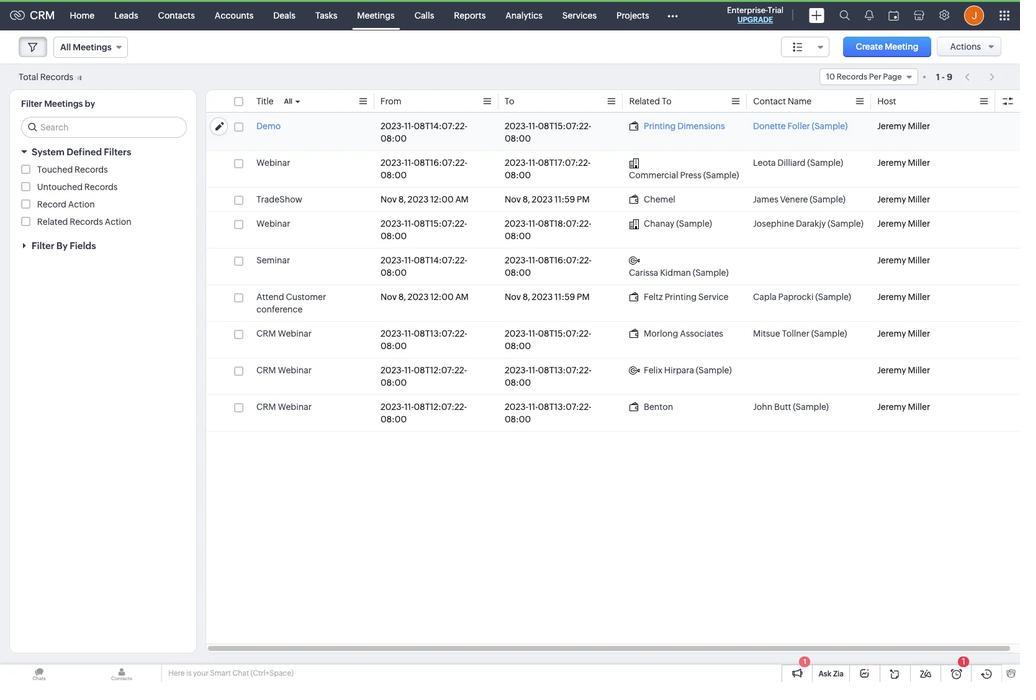 Task type: describe. For each thing, give the bounding box(es) containing it.
title
[[257, 96, 274, 106]]

josephine darakjy (sample) link
[[754, 217, 864, 230]]

crm webinar link for felix
[[257, 364, 312, 376]]

2023-11-08t12:07:22- 08:00 for felix hirpara (sample)
[[381, 365, 467, 388]]

enterprise-
[[727, 6, 768, 15]]

08:00 inside 2023-11-08t18:07:22- 08:00
[[505, 231, 531, 241]]

jeremy miller for john butt (sample)
[[878, 402, 931, 412]]

jeremy miller for mitsue tollner (sample)
[[878, 329, 931, 339]]

2023-11-08t17:07:22- 08:00
[[505, 158, 591, 180]]

james venere (sample) link
[[754, 193, 846, 206]]

08t18:07:22-
[[538, 219, 592, 229]]

All Meetings field
[[53, 37, 128, 58]]

mitsue tollner (sample)
[[754, 329, 848, 339]]

08t12:07:22- for felix hirpara (sample)
[[414, 365, 467, 375]]

search image
[[840, 10, 850, 20]]

capla
[[754, 292, 777, 302]]

filter for filter meetings by
[[21, 99, 42, 109]]

commercial press (sample) link
[[629, 157, 741, 181]]

0 vertical spatial 08t13:07:22-
[[414, 329, 468, 339]]

untouched records
[[37, 182, 118, 192]]

crm webinar link for morlong
[[257, 327, 312, 340]]

leads
[[114, 10, 138, 20]]

(sample) for james venere (sample)
[[810, 194, 846, 204]]

donette foller (sample)
[[754, 121, 848, 131]]

3 crm webinar from the top
[[257, 402, 312, 412]]

2023-11-08t14:07:22- 08:00 for 2023-11-08t16:07:22- 08:00
[[381, 255, 468, 278]]

trial
[[768, 6, 784, 15]]

mitsue
[[754, 329, 781, 339]]

filter meetings by
[[21, 99, 95, 109]]

create meeting
[[856, 42, 919, 52]]

system defined filters
[[32, 147, 131, 157]]

felix hirpara (sample) link
[[629, 364, 732, 376]]

associates
[[680, 329, 724, 339]]

08t13:07:22- for benton
[[538, 402, 592, 412]]

crm webinar for morlong
[[257, 329, 312, 339]]

nov 8, 2023 11:59 pm for feltz printing service
[[505, 292, 590, 302]]

feltz printing service link
[[629, 291, 729, 303]]

demo
[[257, 121, 281, 131]]

10 records per page
[[827, 72, 902, 81]]

contacts link
[[148, 0, 205, 30]]

webinar for benton
[[278, 402, 312, 412]]

service
[[699, 292, 729, 302]]

jeremy miller for james venere (sample)
[[878, 194, 931, 204]]

2023-11-08t18:07:22- 08:00
[[505, 219, 592, 241]]

chanay (sample) link
[[629, 217, 713, 230]]

jeremy for mitsue tollner (sample)
[[878, 329, 907, 339]]

zia
[[834, 670, 844, 678]]

(sample) for felix hirpara (sample)
[[696, 365, 732, 375]]

jeremy miller for donette foller (sample)
[[878, 121, 931, 131]]

jeremy for donette foller (sample)
[[878, 121, 907, 131]]

leota
[[754, 158, 776, 168]]

actions
[[951, 42, 982, 52]]

08t14:07:22- for 2023-11-08t16:07:22- 08:00
[[414, 255, 468, 265]]

08:00 inside 2023-11-08t17:07:22- 08:00
[[505, 170, 531, 180]]

calls link
[[405, 0, 444, 30]]

am for tradeshow
[[456, 194, 469, 204]]

contacts
[[158, 10, 195, 20]]

2 to from the left
[[662, 96, 672, 106]]

here is your smart chat (ctrl+space)
[[168, 669, 294, 678]]

reports
[[454, 10, 486, 20]]

printing dimensions
[[644, 121, 725, 131]]

morlong associates link
[[629, 327, 724, 340]]

chanay
[[644, 219, 675, 229]]

1 - 9
[[937, 72, 953, 82]]

11:59 for chemel
[[555, 194, 575, 204]]

enterprise-trial upgrade
[[727, 6, 784, 24]]

record action
[[37, 199, 95, 209]]

john butt (sample)
[[754, 402, 829, 412]]

nov 8, 2023 11:59 pm for chemel
[[505, 194, 590, 204]]

benton
[[644, 402, 674, 412]]

touched
[[37, 165, 73, 175]]

miller for donette foller (sample)
[[908, 121, 931, 131]]

9
[[947, 72, 953, 82]]

related for related to
[[629, 96, 660, 106]]

miller for john butt (sample)
[[908, 402, 931, 412]]

(sample) for mitsue tollner (sample)
[[812, 329, 848, 339]]

2023- inside 2023-11-08t17:07:22- 08:00
[[505, 158, 529, 168]]

profile element
[[957, 0, 992, 30]]

meetings for filter meetings by
[[44, 99, 83, 109]]

12:00 for attend customer conference
[[431, 292, 454, 302]]

all meetings
[[60, 42, 112, 52]]

hirpara
[[665, 365, 694, 375]]

miller for mitsue tollner (sample)
[[908, 329, 931, 339]]

seminar
[[257, 255, 290, 265]]

all for all
[[284, 98, 293, 105]]

(sample) for carissa kidman (sample)
[[693, 268, 729, 278]]

press
[[681, 170, 702, 180]]

attend customer conference link
[[257, 291, 368, 316]]

create menu element
[[802, 0, 832, 30]]

tradeshow link
[[257, 193, 302, 206]]

meetings link
[[347, 0, 405, 30]]

create
[[856, 42, 884, 52]]

search element
[[832, 0, 858, 30]]

record
[[37, 199, 66, 209]]

miller for capla paprocki (sample)
[[908, 292, 931, 302]]

morlong associates
[[644, 329, 724, 339]]

webinar for felix hirpara (sample)
[[278, 365, 312, 375]]

defined
[[67, 147, 102, 157]]

signals image
[[865, 10, 874, 20]]

home
[[70, 10, 95, 20]]

home link
[[60, 0, 104, 30]]

chat
[[233, 669, 249, 678]]

8 jeremy miller from the top
[[878, 365, 931, 375]]

chats image
[[0, 665, 78, 682]]

kidman
[[660, 268, 691, 278]]

tollner
[[782, 329, 810, 339]]

crm webinar for felix
[[257, 365, 312, 375]]

1 vertical spatial action
[[105, 217, 131, 227]]

donette foller (sample) link
[[754, 120, 848, 132]]

calendar image
[[889, 10, 900, 20]]

miller for leota dilliard (sample)
[[908, 158, 931, 168]]

smart
[[210, 669, 231, 678]]

1 to from the left
[[505, 96, 515, 106]]

chemel
[[644, 194, 676, 204]]

dimensions
[[678, 121, 725, 131]]

jeremy for james venere (sample)
[[878, 194, 907, 204]]

mitsue tollner (sample) link
[[754, 327, 848, 340]]

per
[[870, 72, 882, 81]]

josephine
[[754, 219, 795, 229]]

accounts link
[[205, 0, 264, 30]]

jeremy for leota dilliard (sample)
[[878, 158, 907, 168]]

total records
[[19, 72, 73, 82]]

loading image
[[75, 76, 81, 80]]

(ctrl+space)
[[251, 669, 294, 678]]

signals element
[[858, 0, 881, 30]]

filters
[[104, 147, 131, 157]]

08t15:07:22- for 08t13:07:22-
[[538, 329, 592, 339]]

crm link
[[10, 9, 55, 22]]

2 horizontal spatial 1
[[962, 657, 966, 667]]

capla paprocki (sample) link
[[754, 291, 852, 303]]

ask
[[819, 670, 832, 678]]

felix
[[644, 365, 663, 375]]

jeremy miller for leota dilliard (sample)
[[878, 158, 931, 168]]

records for total
[[40, 72, 73, 82]]

1 vertical spatial printing
[[665, 292, 697, 302]]

8 jeremy from the top
[[878, 365, 907, 375]]

filter by fields
[[32, 240, 96, 251]]

create menu image
[[809, 8, 825, 23]]

2023- inside 2023-11-08t18:07:22- 08:00
[[505, 219, 529, 229]]

tasks link
[[306, 0, 347, 30]]

12:00 for tradeshow
[[431, 194, 454, 204]]

records for touched
[[75, 165, 108, 175]]

webinar for morlong associates
[[278, 329, 312, 339]]

11:59 for feltz printing service
[[555, 292, 575, 302]]



Task type: locate. For each thing, give the bounding box(es) containing it.
all
[[60, 42, 71, 52], [284, 98, 293, 105]]

Other Modules field
[[659, 5, 686, 25]]

jeremy miller for capla paprocki (sample)
[[878, 292, 931, 302]]

all up the total records
[[60, 42, 71, 52]]

jeremy for john butt (sample)
[[878, 402, 907, 412]]

1 vertical spatial 2023-11-08t14:07:22- 08:00
[[381, 255, 468, 278]]

meetings for all meetings
[[73, 42, 112, 52]]

1 vertical spatial 2023-11-08t15:07:22- 08:00
[[381, 219, 467, 241]]

2 08t12:07:22- from the top
[[414, 402, 467, 412]]

upgrade
[[738, 16, 773, 24]]

0 vertical spatial 08t16:07:22-
[[414, 158, 468, 168]]

related for related records action
[[37, 217, 68, 227]]

0 vertical spatial 2023-11-08t15:07:22- 08:00
[[505, 121, 592, 143]]

(sample) right tollner
[[812, 329, 848, 339]]

(sample) for josephine darakjy (sample)
[[828, 219, 864, 229]]

2023-11-08t13:07:22- 08:00 for benton
[[505, 402, 592, 424]]

1 miller from the top
[[908, 121, 931, 131]]

0 vertical spatial 2023-11-08t14:07:22- 08:00
[[381, 121, 468, 143]]

0 vertical spatial 08t15:07:22-
[[538, 121, 592, 131]]

0 vertical spatial related
[[629, 96, 660, 106]]

carissa
[[629, 268, 659, 278]]

contact name
[[754, 96, 812, 106]]

nov 8, 2023 12:00 am for attend customer conference
[[381, 292, 469, 302]]

0 vertical spatial printing
[[644, 121, 676, 131]]

0 vertical spatial 2023-11-08t16:07:22- 08:00
[[381, 158, 468, 180]]

page
[[884, 72, 902, 81]]

2023-11-08t12:07:22- 08:00 for benton
[[381, 402, 467, 424]]

7 jeremy miller from the top
[[878, 329, 931, 339]]

4 jeremy miller from the top
[[878, 219, 931, 229]]

(sample) right butt
[[793, 402, 829, 412]]

leota dilliard (sample)
[[754, 158, 844, 168]]

(sample) for leota dilliard (sample)
[[808, 158, 844, 168]]

commercial press (sample)
[[629, 170, 739, 180]]

08t12:07:22- for benton
[[414, 402, 467, 412]]

0 horizontal spatial related
[[37, 217, 68, 227]]

1 pm from the top
[[577, 194, 590, 204]]

jeremy for josephine darakjy (sample)
[[878, 219, 907, 229]]

1 jeremy from the top
[[878, 121, 907, 131]]

8 miller from the top
[[908, 365, 931, 375]]

2 vertical spatial 08t15:07:22-
[[538, 329, 592, 339]]

0 horizontal spatial 2023-11-08t16:07:22- 08:00
[[381, 158, 468, 180]]

1 vertical spatial crm webinar link
[[257, 364, 312, 376]]

projects
[[617, 10, 650, 20]]

(sample) up service
[[693, 268, 729, 278]]

fields
[[70, 240, 96, 251]]

system defined filters button
[[10, 141, 196, 163]]

deals link
[[264, 0, 306, 30]]

(sample) right dilliard
[[808, 158, 844, 168]]

6 jeremy miller from the top
[[878, 292, 931, 302]]

seminar link
[[257, 254, 290, 266]]

1 horizontal spatial 2023-11-08t16:07:22- 08:00
[[505, 255, 592, 278]]

0 horizontal spatial all
[[60, 42, 71, 52]]

touched records
[[37, 165, 108, 175]]

2023-11-08t15:07:22- 08:00
[[505, 121, 592, 143], [381, 219, 467, 241], [505, 329, 592, 351]]

1 11:59 from the top
[[555, 194, 575, 204]]

1 vertical spatial 11:59
[[555, 292, 575, 302]]

meetings left 'calls' on the top of page
[[357, 10, 395, 20]]

2 nov 8, 2023 11:59 pm from the top
[[505, 292, 590, 302]]

2023-
[[381, 121, 404, 131], [505, 121, 529, 131], [381, 158, 404, 168], [505, 158, 529, 168], [381, 219, 404, 229], [505, 219, 529, 229], [381, 255, 404, 265], [505, 255, 529, 265], [381, 329, 404, 339], [505, 329, 529, 339], [381, 365, 404, 375], [505, 365, 529, 375], [381, 402, 404, 412], [505, 402, 529, 412]]

2 11:59 from the top
[[555, 292, 575, 302]]

miller for james venere (sample)
[[908, 194, 931, 204]]

size image
[[793, 42, 803, 53]]

crm for morlong associates
[[257, 329, 276, 339]]

carissa kidman (sample)
[[629, 268, 729, 278]]

1 vertical spatial 08t12:07:22-
[[414, 402, 467, 412]]

1 vertical spatial meetings
[[73, 42, 112, 52]]

08t14:07:22- for 2023-11-08t15:07:22- 08:00
[[414, 121, 468, 131]]

1 vertical spatial 08t16:07:22-
[[538, 255, 592, 265]]

untouched
[[37, 182, 83, 192]]

1 am from the top
[[456, 194, 469, 204]]

(sample) right darakjy
[[828, 219, 864, 229]]

11- inside 2023-11-08t17:07:22- 08:00
[[529, 158, 538, 168]]

2 crm webinar from the top
[[257, 365, 312, 375]]

dilliard
[[778, 158, 806, 168]]

records down defined
[[75, 165, 108, 175]]

webinar link
[[257, 157, 290, 169], [257, 217, 290, 230]]

6 jeremy from the top
[[878, 292, 907, 302]]

1 2023-11-08t14:07:22- 08:00 from the top
[[381, 121, 468, 143]]

john
[[754, 402, 773, 412]]

10 Records Per Page field
[[820, 68, 919, 85]]

1
[[937, 72, 940, 82], [962, 657, 966, 667], [804, 658, 807, 665]]

2023-11-08t15:07:22- 08:00 for 08t14:07:22-
[[505, 121, 592, 143]]

action
[[68, 199, 95, 209], [105, 217, 131, 227]]

am
[[456, 194, 469, 204], [456, 292, 469, 302]]

records for untouched
[[84, 182, 118, 192]]

4 miller from the top
[[908, 219, 931, 229]]

reports link
[[444, 0, 496, 30]]

records down touched records at top left
[[84, 182, 118, 192]]

printing down related to
[[644, 121, 676, 131]]

1 horizontal spatial 08t16:07:22-
[[538, 255, 592, 265]]

0 vertical spatial 2023-11-08t13:07:22- 08:00
[[381, 329, 468, 351]]

2 crm webinar link from the top
[[257, 364, 312, 376]]

benton link
[[629, 401, 674, 413]]

2 vertical spatial 08t13:07:22-
[[538, 402, 592, 412]]

webinar link down demo link
[[257, 157, 290, 169]]

1 12:00 from the top
[[431, 194, 454, 204]]

1 vertical spatial am
[[456, 292, 469, 302]]

by
[[85, 99, 95, 109]]

nov 8, 2023 12:00 am
[[381, 194, 469, 204], [381, 292, 469, 302]]

5 jeremy from the top
[[878, 255, 907, 265]]

profile image
[[965, 5, 985, 25]]

(sample) right press
[[704, 170, 739, 180]]

(sample) for capla paprocki (sample)
[[816, 292, 852, 302]]

0 vertical spatial 08t12:07:22-
[[414, 365, 467, 375]]

calls
[[415, 10, 434, 20]]

printing dimensions link
[[629, 120, 725, 132]]

10
[[827, 72, 835, 81]]

0 vertical spatial all
[[60, 42, 71, 52]]

filter inside 'dropdown button'
[[32, 240, 54, 251]]

2 webinar link from the top
[[257, 217, 290, 230]]

1 horizontal spatial 1
[[937, 72, 940, 82]]

is
[[186, 669, 192, 678]]

tradeshow
[[257, 194, 302, 204]]

1 webinar link from the top
[[257, 157, 290, 169]]

to
[[505, 96, 515, 106], [662, 96, 672, 106]]

create meeting button
[[844, 37, 932, 57]]

12:00
[[431, 194, 454, 204], [431, 292, 454, 302]]

pm
[[577, 194, 590, 204], [577, 292, 590, 302]]

all for all meetings
[[60, 42, 71, 52]]

filter down total
[[21, 99, 42, 109]]

row group
[[206, 114, 1021, 432]]

by
[[56, 240, 68, 251]]

records inside field
[[837, 72, 868, 81]]

records
[[40, 72, 73, 82], [837, 72, 868, 81], [75, 165, 108, 175], [84, 182, 118, 192], [70, 217, 103, 227]]

here
[[168, 669, 185, 678]]

1 2023-11-08t12:07:22- 08:00 from the top
[[381, 365, 467, 388]]

deals
[[274, 10, 296, 20]]

4 jeremy from the top
[[878, 219, 907, 229]]

printing down carissa kidman (sample)
[[665, 292, 697, 302]]

jeremy for capla paprocki (sample)
[[878, 292, 907, 302]]

2 vertical spatial crm webinar
[[257, 402, 312, 412]]

8,
[[399, 194, 406, 204], [523, 194, 530, 204], [399, 292, 406, 302], [523, 292, 530, 302]]

crm for benton
[[257, 402, 276, 412]]

1 vertical spatial pm
[[577, 292, 590, 302]]

1 vertical spatial all
[[284, 98, 293, 105]]

None field
[[781, 37, 830, 57]]

crm for felix hirpara (sample)
[[257, 365, 276, 375]]

action up related records action
[[68, 199, 95, 209]]

webinar link for 2023-11-08t15:07:22- 08:00
[[257, 217, 290, 230]]

2 2023-11-08t14:07:22- 08:00 from the top
[[381, 255, 468, 278]]

meetings left by
[[44, 99, 83, 109]]

0 vertical spatial meetings
[[357, 10, 395, 20]]

08t12:07:22-
[[414, 365, 467, 375], [414, 402, 467, 412]]

carissa kidman (sample) link
[[629, 254, 741, 279]]

0 vertical spatial am
[[456, 194, 469, 204]]

1 jeremy miller from the top
[[878, 121, 931, 131]]

projects link
[[607, 0, 659, 30]]

feltz
[[644, 292, 663, 302]]

related down record
[[37, 217, 68, 227]]

2 12:00 from the top
[[431, 292, 454, 302]]

capla paprocki (sample)
[[754, 292, 852, 302]]

navigation
[[959, 68, 1002, 86]]

5 miller from the top
[[908, 255, 931, 265]]

miller for josephine darakjy (sample)
[[908, 219, 931, 229]]

2 vertical spatial meetings
[[44, 99, 83, 109]]

1 vertical spatial related
[[37, 217, 68, 227]]

2023-11-08t13:07:22- 08:00 for felix hirpara (sample)
[[505, 365, 592, 388]]

6 miller from the top
[[908, 292, 931, 302]]

2 pm from the top
[[577, 292, 590, 302]]

meetings inside 'field'
[[73, 42, 112, 52]]

11- inside 2023-11-08t18:07:22- 08:00
[[529, 219, 538, 229]]

2 jeremy miller from the top
[[878, 158, 931, 168]]

Search text field
[[22, 117, 186, 137]]

1 horizontal spatial action
[[105, 217, 131, 227]]

foller
[[788, 121, 811, 131]]

related to
[[629, 96, 672, 106]]

am for attend customer conference
[[456, 292, 469, 302]]

filter
[[21, 99, 42, 109], [32, 240, 54, 251]]

1 vertical spatial 08t15:07:22-
[[414, 219, 467, 229]]

analytics link
[[496, 0, 553, 30]]

1 vertical spatial 2023-11-08t16:07:22- 08:00
[[505, 255, 592, 278]]

row group containing demo
[[206, 114, 1021, 432]]

0 vertical spatial 11:59
[[555, 194, 575, 204]]

webinar link for 2023-11-08t16:07:22- 08:00
[[257, 157, 290, 169]]

1 vertical spatial nov 8, 2023 11:59 pm
[[505, 292, 590, 302]]

1 nov 8, 2023 11:59 pm from the top
[[505, 194, 590, 204]]

1 vertical spatial 2023-11-08t13:07:22- 08:00
[[505, 365, 592, 388]]

1 horizontal spatial all
[[284, 98, 293, 105]]

1 crm webinar from the top
[[257, 329, 312, 339]]

2 vertical spatial 2023-11-08t13:07:22- 08:00
[[505, 402, 592, 424]]

leota dilliard (sample) link
[[754, 157, 844, 169]]

0 vertical spatial webinar link
[[257, 157, 290, 169]]

1 vertical spatial crm webinar
[[257, 365, 312, 375]]

08t17:07:22-
[[538, 158, 591, 168]]

darakjy
[[796, 219, 826, 229]]

-
[[942, 72, 945, 82]]

08t15:07:22- for 08t14:07:22-
[[538, 121, 592, 131]]

2 miller from the top
[[908, 158, 931, 168]]

meetings up 'loading' icon
[[73, 42, 112, 52]]

1 vertical spatial 2023-11-08t12:07:22- 08:00
[[381, 402, 467, 424]]

records up fields
[[70, 217, 103, 227]]

1 crm webinar link from the top
[[257, 327, 312, 340]]

records left 'loading' icon
[[40, 72, 73, 82]]

0 vertical spatial 12:00
[[431, 194, 454, 204]]

5 jeremy miller from the top
[[878, 255, 931, 265]]

john butt (sample) link
[[754, 401, 829, 413]]

demo link
[[257, 120, 281, 132]]

records for related
[[70, 217, 103, 227]]

filter for filter by fields
[[32, 240, 54, 251]]

08t13:07:22- for felix hirpara (sample)
[[538, 365, 592, 375]]

chemel link
[[629, 193, 676, 206]]

3 crm webinar link from the top
[[257, 401, 312, 413]]

2 nov 8, 2023 12:00 am from the top
[[381, 292, 469, 302]]

(sample)
[[812, 121, 848, 131], [808, 158, 844, 168], [704, 170, 739, 180], [810, 194, 846, 204], [677, 219, 713, 229], [828, 219, 864, 229], [693, 268, 729, 278], [816, 292, 852, 302], [812, 329, 848, 339], [696, 365, 732, 375], [793, 402, 829, 412]]

all right title
[[284, 98, 293, 105]]

2 2023-11-08t12:07:22- 08:00 from the top
[[381, 402, 467, 424]]

1 vertical spatial nov 8, 2023 12:00 am
[[381, 292, 469, 302]]

(sample) for commercial press (sample)
[[704, 170, 739, 180]]

0 vertical spatial crm webinar
[[257, 329, 312, 339]]

7 miller from the top
[[908, 329, 931, 339]]

conference
[[257, 304, 303, 314]]

services
[[563, 10, 597, 20]]

1 nov 8, 2023 12:00 am from the top
[[381, 194, 469, 204]]

contacts image
[[83, 665, 161, 682]]

ask zia
[[819, 670, 844, 678]]

0 vertical spatial 08t14:07:22-
[[414, 121, 468, 131]]

meetings
[[357, 10, 395, 20], [73, 42, 112, 52], [44, 99, 83, 109]]

1 vertical spatial filter
[[32, 240, 54, 251]]

11:59
[[555, 194, 575, 204], [555, 292, 575, 302]]

1 vertical spatial 12:00
[[431, 292, 454, 302]]

9 miller from the top
[[908, 402, 931, 412]]

1 vertical spatial 08t14:07:22-
[[414, 255, 468, 265]]

filter left by
[[32, 240, 54, 251]]

9 jeremy miller from the top
[[878, 402, 931, 412]]

1 horizontal spatial to
[[662, 96, 672, 106]]

0 vertical spatial filter
[[21, 99, 42, 109]]

system
[[32, 147, 65, 157]]

0 vertical spatial crm webinar link
[[257, 327, 312, 340]]

services link
[[553, 0, 607, 30]]

(sample) for john butt (sample)
[[793, 402, 829, 412]]

filter by fields button
[[10, 235, 196, 257]]

1 horizontal spatial related
[[629, 96, 660, 106]]

3 jeremy miller from the top
[[878, 194, 931, 204]]

records right "10"
[[837, 72, 868, 81]]

2 vertical spatial 2023-11-08t15:07:22- 08:00
[[505, 329, 592, 351]]

all inside the all meetings 'field'
[[60, 42, 71, 52]]

2 am from the top
[[456, 292, 469, 302]]

webinar link down tradeshow link
[[257, 217, 290, 230]]

from
[[381, 96, 402, 106]]

action up 'filter by fields' 'dropdown button'
[[105, 217, 131, 227]]

0 vertical spatial pm
[[577, 194, 590, 204]]

0 vertical spatial nov 8, 2023 12:00 am
[[381, 194, 469, 204]]

(sample) for donette foller (sample)
[[812, 121, 848, 131]]

1 vertical spatial webinar link
[[257, 217, 290, 230]]

2 jeremy from the top
[[878, 158, 907, 168]]

2 vertical spatial crm webinar link
[[257, 401, 312, 413]]

attend customer conference
[[257, 292, 326, 314]]

1 08t12:07:22- from the top
[[414, 365, 467, 375]]

2023-11-08t14:07:22- 08:00 for 2023-11-08t15:07:22- 08:00
[[381, 121, 468, 143]]

0 vertical spatial action
[[68, 199, 95, 209]]

venere
[[781, 194, 808, 204]]

0 horizontal spatial to
[[505, 96, 515, 106]]

3 jeremy from the top
[[878, 194, 907, 204]]

1 vertical spatial 08t13:07:22-
[[538, 365, 592, 375]]

7 jeremy from the top
[[878, 329, 907, 339]]

0 horizontal spatial action
[[68, 199, 95, 209]]

2023
[[408, 194, 429, 204], [532, 194, 553, 204], [408, 292, 429, 302], [532, 292, 553, 302]]

(sample) right hirpara
[[696, 365, 732, 375]]

pm for feltz printing service
[[577, 292, 590, 302]]

2 08t14:07:22- from the top
[[414, 255, 468, 265]]

related up printing dimensions link at the right top of the page
[[629, 96, 660, 106]]

3 miller from the top
[[908, 194, 931, 204]]

0 horizontal spatial 1
[[804, 658, 807, 665]]

records for 10
[[837, 72, 868, 81]]

9 jeremy from the top
[[878, 402, 907, 412]]

(sample) up darakjy
[[810, 194, 846, 204]]

(sample) right chanay
[[677, 219, 713, 229]]

pm for chemel
[[577, 194, 590, 204]]

0 horizontal spatial 08t16:07:22-
[[414, 158, 468, 168]]

2023-11-08t15:07:22- 08:00 for 08t13:07:22-
[[505, 329, 592, 351]]

(sample) right paprocki
[[816, 292, 852, 302]]

0 vertical spatial 2023-11-08t12:07:22- 08:00
[[381, 365, 467, 388]]

nov 8, 2023 12:00 am for tradeshow
[[381, 194, 469, 204]]

(sample) right the foller
[[812, 121, 848, 131]]

donette
[[754, 121, 786, 131]]

related records action
[[37, 217, 131, 227]]

jeremy miller for josephine darakjy (sample)
[[878, 219, 931, 229]]

related
[[629, 96, 660, 106], [37, 217, 68, 227]]

1 08t14:07:22- from the top
[[414, 121, 468, 131]]

0 vertical spatial nov 8, 2023 11:59 pm
[[505, 194, 590, 204]]



Task type: vqa. For each thing, say whether or not it's contained in the screenshot.
70,000.00
no



